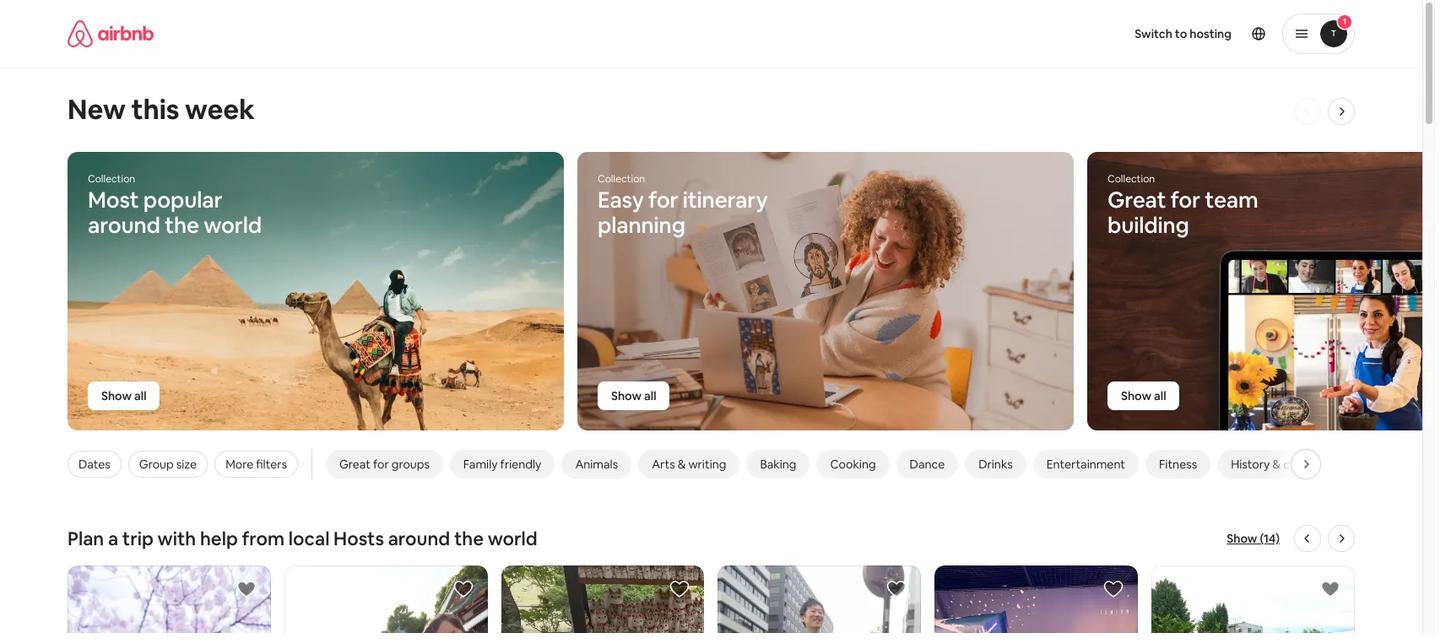 Task type: vqa. For each thing, say whether or not it's contained in the screenshot.
third collection from the right
yes



Task type: locate. For each thing, give the bounding box(es) containing it.
save this experience image
[[453, 579, 473, 599], [670, 579, 690, 599], [1104, 579, 1124, 599]]

the down family
[[454, 527, 484, 550]]

show all link for great for team building
[[1108, 382, 1180, 410]]

collection
[[88, 172, 135, 186], [598, 172, 645, 186], [1108, 172, 1155, 186]]

0 vertical spatial world
[[204, 211, 262, 240]]

0 horizontal spatial &
[[678, 457, 686, 472]]

0 horizontal spatial save this experience image
[[236, 579, 256, 599]]

2 & from the left
[[1273, 457, 1281, 472]]

collection inside collection most popular around the world
[[88, 172, 135, 186]]

to
[[1175, 26, 1187, 41]]

history & culture button
[[1217, 450, 1335, 479]]

all for the
[[134, 388, 146, 404]]

show all
[[101, 388, 146, 404], [611, 388, 656, 404], [1121, 388, 1166, 404]]

2 horizontal spatial save this experience image
[[1320, 579, 1341, 599]]

2 horizontal spatial show all
[[1121, 388, 1166, 404]]

0 horizontal spatial collection
[[88, 172, 135, 186]]

1 button
[[1282, 14, 1355, 54]]

for inside collection great for team building
[[1171, 186, 1200, 214]]

friendly
[[500, 457, 541, 472]]

1 vertical spatial world
[[488, 527, 538, 550]]

2 horizontal spatial save this experience image
[[1104, 579, 1124, 599]]

1 horizontal spatial the
[[454, 527, 484, 550]]

around
[[88, 211, 160, 240], [388, 527, 450, 550]]

2 horizontal spatial show all link
[[1108, 382, 1180, 410]]

collection down the new
[[88, 172, 135, 186]]

itinerary
[[683, 186, 768, 214]]

the right most on the top
[[165, 211, 199, 240]]

3 show all link from the left
[[1108, 382, 1180, 410]]

1 horizontal spatial collection
[[598, 172, 645, 186]]

baking
[[760, 457, 796, 472]]

a
[[108, 527, 118, 550]]

groups
[[392, 457, 430, 472]]

& for arts
[[678, 457, 686, 472]]

1 save this experience image from the left
[[453, 579, 473, 599]]

save this experience image
[[236, 579, 256, 599], [887, 579, 907, 599], [1320, 579, 1341, 599]]

1 horizontal spatial show all link
[[598, 382, 670, 410]]

0 horizontal spatial for
[[373, 457, 389, 472]]

0 horizontal spatial around
[[88, 211, 160, 240]]

cooking
[[830, 457, 876, 472]]

1 & from the left
[[678, 457, 686, 472]]

&
[[678, 457, 686, 472], [1273, 457, 1281, 472]]

filters
[[256, 457, 287, 472]]

1 save this experience image from the left
[[236, 579, 256, 599]]

for left team at right top
[[1171, 186, 1200, 214]]

0 horizontal spatial save this experience image
[[453, 579, 473, 599]]

2 horizontal spatial all
[[1154, 388, 1166, 404]]

show up animals button at the bottom of the page
[[611, 388, 642, 404]]

collection for great
[[1108, 172, 1155, 186]]

show left the (14)
[[1227, 531, 1257, 546]]

collection inside "collection easy for itinerary planning"
[[598, 172, 645, 186]]

history & culture
[[1231, 457, 1322, 472]]

3 show all from the left
[[1121, 388, 1166, 404]]

the inside collection most popular around the world
[[165, 211, 199, 240]]

show up dates
[[101, 388, 132, 404]]

all up fitness element
[[1154, 388, 1166, 404]]

for inside "collection easy for itinerary planning"
[[648, 186, 678, 214]]

1 horizontal spatial &
[[1273, 457, 1281, 472]]

switch to hosting
[[1135, 26, 1232, 41]]

1 all from the left
[[134, 388, 146, 404]]

world
[[204, 211, 262, 240], [488, 527, 538, 550]]

0 horizontal spatial world
[[204, 211, 262, 240]]

0 horizontal spatial the
[[165, 211, 199, 240]]

0 vertical spatial around
[[88, 211, 160, 240]]

collection for easy
[[598, 172, 645, 186]]

0 horizontal spatial great
[[339, 457, 371, 472]]

great inside 'button'
[[339, 457, 371, 472]]

1 vertical spatial great
[[339, 457, 371, 472]]

0 horizontal spatial show all link
[[88, 382, 160, 410]]

baking element
[[760, 457, 796, 472]]

trip
[[122, 527, 154, 550]]

team
[[1205, 186, 1258, 214]]

show all up dates dropdown button
[[101, 388, 146, 404]]

family
[[463, 457, 498, 472]]

show all link up fitness element
[[1108, 382, 1180, 410]]

2 horizontal spatial collection
[[1108, 172, 1155, 186]]

great for groups element
[[339, 457, 430, 472]]

collection up building
[[1108, 172, 1155, 186]]

drinks button
[[965, 450, 1026, 479]]

with
[[158, 527, 196, 550]]

2 horizontal spatial for
[[1171, 186, 1200, 214]]

new this week group
[[0, 151, 1435, 431]]

for for planning
[[648, 186, 678, 214]]

show
[[101, 388, 132, 404], [611, 388, 642, 404], [1121, 388, 1152, 404], [1227, 531, 1257, 546]]

& right arts on the left bottom
[[678, 457, 686, 472]]

collection inside collection great for team building
[[1108, 172, 1155, 186]]

show all link up dates dropdown button
[[88, 382, 160, 410]]

drinks
[[979, 457, 1013, 472]]

0 vertical spatial great
[[1108, 186, 1166, 214]]

1 horizontal spatial for
[[648, 186, 678, 214]]

show (14) link
[[1227, 530, 1280, 547]]

great
[[1108, 186, 1166, 214], [339, 457, 371, 472]]

1 show all from the left
[[101, 388, 146, 404]]

show all link up arts on the left bottom
[[598, 382, 670, 410]]

collection up planning
[[598, 172, 645, 186]]

group
[[139, 457, 174, 472]]

for
[[648, 186, 678, 214], [1171, 186, 1200, 214], [373, 457, 389, 472]]

group size button
[[128, 451, 208, 478]]

family friendly
[[463, 457, 541, 472]]

all up group
[[134, 388, 146, 404]]

this week
[[131, 92, 255, 127]]

1 show all link from the left
[[88, 382, 160, 410]]

switch to hosting link
[[1125, 16, 1242, 51]]

arts
[[652, 457, 675, 472]]

show for great for team building
[[1121, 388, 1152, 404]]

2 show all from the left
[[611, 388, 656, 404]]

1
[[1343, 16, 1347, 27]]

1 horizontal spatial save this experience image
[[670, 579, 690, 599]]

great for groups button
[[326, 450, 443, 479]]

show all up arts on the left bottom
[[611, 388, 656, 404]]

profile element
[[858, 0, 1355, 68]]

& left culture
[[1273, 457, 1281, 472]]

size
[[176, 457, 197, 472]]

fitness element
[[1159, 457, 1197, 472]]

world inside collection most popular around the world
[[204, 211, 262, 240]]

show up fitness button
[[1121, 388, 1152, 404]]

1 horizontal spatial show all
[[611, 388, 656, 404]]

show all link for easy for itinerary planning
[[598, 382, 670, 410]]

arts & writing button
[[638, 450, 740, 479]]

building
[[1108, 211, 1189, 240]]

drinks element
[[979, 457, 1013, 472]]

for left groups at left
[[373, 457, 389, 472]]

dance
[[910, 457, 945, 472]]

the
[[165, 211, 199, 240], [454, 527, 484, 550]]

1 horizontal spatial all
[[644, 388, 656, 404]]

2 show all link from the left
[[598, 382, 670, 410]]

show all link
[[88, 382, 160, 410], [598, 382, 670, 410], [1108, 382, 1180, 410]]

2 save this experience image from the left
[[670, 579, 690, 599]]

3 save this experience image from the left
[[1104, 579, 1124, 599]]

2 all from the left
[[644, 388, 656, 404]]

1 horizontal spatial great
[[1108, 186, 1166, 214]]

0 horizontal spatial all
[[134, 388, 146, 404]]

all up arts on the left bottom
[[644, 388, 656, 404]]

2 collection from the left
[[598, 172, 645, 186]]

1 horizontal spatial around
[[388, 527, 450, 550]]

all for building
[[1154, 388, 1166, 404]]

3 collection from the left
[[1108, 172, 1155, 186]]

switch
[[1135, 26, 1173, 41]]

for right easy
[[648, 186, 678, 214]]

entertainment button
[[1033, 450, 1139, 479]]

around inside collection most popular around the world
[[88, 211, 160, 240]]

hosting
[[1190, 26, 1232, 41]]

show all up fitness element
[[1121, 388, 1166, 404]]

3 all from the left
[[1154, 388, 1166, 404]]

for for building
[[1171, 186, 1200, 214]]

group size
[[139, 457, 197, 472]]

fitness button
[[1146, 450, 1211, 479]]

more filters button
[[215, 451, 298, 478]]

0 horizontal spatial show all
[[101, 388, 146, 404]]

0 vertical spatial the
[[165, 211, 199, 240]]

1 collection from the left
[[88, 172, 135, 186]]

collection easy for itinerary planning
[[598, 172, 768, 240]]

hosts
[[334, 527, 384, 550]]

1 horizontal spatial save this experience image
[[887, 579, 907, 599]]

all
[[134, 388, 146, 404], [644, 388, 656, 404], [1154, 388, 1166, 404]]



Task type: describe. For each thing, give the bounding box(es) containing it.
for inside 'button'
[[373, 457, 389, 472]]

show for easy for itinerary planning
[[611, 388, 642, 404]]

cooking button
[[817, 450, 889, 479]]

show (14)
[[1227, 531, 1280, 546]]

dates button
[[68, 451, 121, 478]]

arts & writing element
[[652, 457, 726, 472]]

all for planning
[[644, 388, 656, 404]]

1 horizontal spatial world
[[488, 527, 538, 550]]

history & culture element
[[1231, 457, 1322, 472]]

dance element
[[910, 457, 945, 472]]

1 vertical spatial the
[[454, 527, 484, 550]]

fitness
[[1159, 457, 1197, 472]]

most
[[88, 186, 139, 214]]

(14)
[[1260, 531, 1280, 546]]

animals button
[[562, 450, 632, 479]]

collection most popular around the world
[[88, 172, 262, 240]]

arts & writing
[[652, 457, 726, 472]]

cooking element
[[830, 457, 876, 472]]

dates
[[79, 457, 110, 472]]

plan a trip with help from local hosts around the world
[[68, 527, 538, 550]]

great for groups
[[339, 457, 430, 472]]

plan
[[68, 527, 104, 550]]

show all for great for team building
[[1121, 388, 1166, 404]]

history
[[1231, 457, 1270, 472]]

new
[[68, 92, 126, 127]]

entertainment element
[[1047, 457, 1125, 472]]

family friendly element
[[463, 457, 541, 472]]

new this week
[[68, 92, 255, 127]]

baking button
[[747, 450, 810, 479]]

show for most popular around the world
[[101, 388, 132, 404]]

animals element
[[575, 457, 618, 472]]

writing
[[688, 457, 726, 472]]

dance button
[[896, 450, 958, 479]]

animals
[[575, 457, 618, 472]]

collection great for team building
[[1108, 172, 1258, 240]]

show all for easy for itinerary planning
[[611, 388, 656, 404]]

show all for most popular around the world
[[101, 388, 146, 404]]

help
[[200, 527, 238, 550]]

& for history
[[1273, 457, 1281, 472]]

popular
[[143, 186, 222, 214]]

great inside collection great for team building
[[1108, 186, 1166, 214]]

1 vertical spatial around
[[388, 527, 450, 550]]

easy
[[598, 186, 644, 214]]

planning
[[598, 211, 685, 240]]

more
[[226, 457, 253, 472]]

collection for most
[[88, 172, 135, 186]]

culture
[[1283, 457, 1322, 472]]

from
[[242, 527, 285, 550]]

2 save this experience image from the left
[[887, 579, 907, 599]]

entertainment
[[1047, 457, 1125, 472]]

local
[[288, 527, 330, 550]]

family friendly button
[[450, 450, 555, 479]]

3 save this experience image from the left
[[1320, 579, 1341, 599]]

show all link for most popular around the world
[[88, 382, 160, 410]]

more filters
[[226, 457, 287, 472]]



